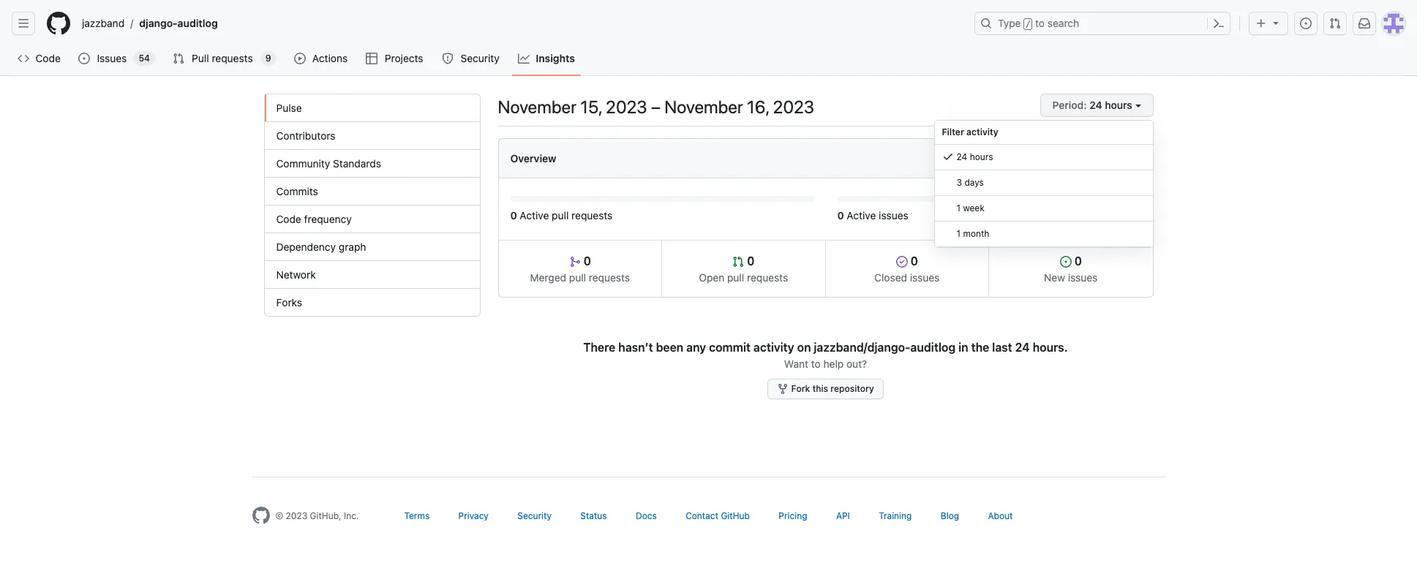 Task type: vqa. For each thing, say whether or not it's contained in the screenshot.
Security to the left
yes



Task type: locate. For each thing, give the bounding box(es) containing it.
hasn't
[[619, 341, 653, 354]]

pull down git merge icon
[[569, 272, 586, 284]]

homepage image
[[47, 12, 70, 35]]

1
[[957, 203, 961, 214], [957, 228, 961, 239]]

1 horizontal spatial auditlog
[[911, 341, 956, 354]]

1 horizontal spatial /
[[1026, 19, 1031, 29]]

git pull request image left pull
[[173, 53, 184, 64]]

0 horizontal spatial code
[[36, 52, 61, 64]]

november right –
[[665, 97, 744, 117]]

api link
[[837, 511, 851, 522]]

security
[[461, 52, 500, 64], [518, 511, 552, 522]]

dependency graph link
[[265, 234, 480, 261]]

0 for closed issues
[[908, 255, 919, 268]]

0 vertical spatial auditlog
[[178, 17, 218, 29]]

/ inside the type / to search
[[1026, 19, 1031, 29]]

jazzband
[[82, 17, 125, 29]]

0 vertical spatial git pull request image
[[173, 53, 184, 64]]

/ left django-
[[130, 17, 133, 30]]

privacy
[[459, 511, 489, 522]]

code inside insights element
[[276, 213, 301, 225]]

1 horizontal spatial hours
[[1106, 99, 1133, 111]]

2 horizontal spatial issues
[[1069, 272, 1098, 284]]

1 vertical spatial to
[[812, 358, 821, 370]]

code right the code icon
[[36, 52, 61, 64]]

pull for merged
[[569, 272, 586, 284]]

0 vertical spatial 24
[[1090, 99, 1103, 111]]

1 vertical spatial 24 hours
[[957, 152, 994, 163]]

auditlog inside there hasn't been any commit activity on jazzband/django-auditlog in the last 24 hours. want to help out?
[[911, 341, 956, 354]]

this
[[813, 384, 829, 395]]

git pull request image
[[1330, 18, 1342, 29]]

2 horizontal spatial 2023
[[773, 97, 815, 117]]

issue opened image left issues
[[79, 53, 90, 64]]

git pull request image up open pull requests
[[733, 256, 745, 268]]

issues right new
[[1069, 272, 1098, 284]]

to
[[1036, 17, 1045, 29], [812, 358, 821, 370]]

docs
[[636, 511, 657, 522]]

pulse
[[276, 102, 302, 114]]

november down insights link
[[498, 97, 577, 117]]

security link
[[436, 48, 507, 70], [518, 511, 552, 522]]

forks
[[276, 296, 302, 309]]

community standards link
[[265, 150, 480, 178]]

1 for 1 month
[[957, 228, 961, 239]]

code for code
[[36, 52, 61, 64]]

insights link
[[513, 48, 581, 70]]

jazzband link
[[76, 12, 130, 35]]

search
[[1048, 17, 1080, 29]]

insights element
[[264, 94, 481, 317]]

contributors
[[276, 130, 336, 142]]

open pull requests
[[699, 272, 789, 284]]

2023 right "©"
[[286, 511, 308, 522]]

code
[[36, 52, 61, 64], [276, 213, 301, 225]]

–
[[652, 97, 661, 117]]

1 1 from the top
[[957, 203, 961, 214]]

active up closed
[[847, 209, 877, 222]]

community
[[276, 157, 330, 170]]

0 horizontal spatial 24 hours
[[957, 152, 994, 163]]

activity inside there hasn't been any commit activity on jazzband/django-auditlog in the last 24 hours. want to help out?
[[754, 341, 795, 354]]

repository
[[831, 384, 875, 395]]

1 horizontal spatial to
[[1036, 17, 1045, 29]]

0 active issues
[[838, 209, 909, 222]]

security link left the status link
[[518, 511, 552, 522]]

about
[[989, 511, 1013, 522]]

1 vertical spatial code
[[276, 213, 301, 225]]

/
[[130, 17, 133, 30], [1026, 19, 1031, 29]]

0 horizontal spatial november
[[498, 97, 577, 117]]

pull down "overview"
[[552, 209, 569, 222]]

1 left week
[[957, 203, 961, 214]]

0 horizontal spatial /
[[130, 17, 133, 30]]

check image
[[943, 151, 954, 163]]

activity right the filter
[[967, 127, 999, 138]]

/ inside jazzband / django-auditlog
[[130, 17, 133, 30]]

24 hours inside popup button
[[1090, 99, 1133, 111]]

out?
[[847, 358, 868, 370]]

2 november from the left
[[665, 97, 744, 117]]

active for pull
[[520, 209, 549, 222]]

/ for jazzband
[[130, 17, 133, 30]]

there
[[584, 341, 616, 354]]

0 horizontal spatial activity
[[754, 341, 795, 354]]

code image
[[18, 53, 29, 64]]

type / to search
[[999, 17, 1080, 29]]

projects link
[[360, 48, 430, 70]]

0 horizontal spatial security link
[[436, 48, 507, 70]]

github,
[[310, 511, 342, 522]]

1 left 'month'
[[957, 228, 961, 239]]

security link left the graph image
[[436, 48, 507, 70]]

24
[[1090, 99, 1103, 111], [957, 152, 968, 163], [1016, 341, 1030, 354]]

0
[[511, 209, 517, 222], [838, 209, 845, 222], [581, 255, 591, 268], [745, 255, 755, 268], [908, 255, 919, 268], [1072, 255, 1083, 268]]

command palette image
[[1214, 18, 1225, 29]]

play image
[[294, 53, 306, 64]]

forks link
[[265, 289, 480, 316]]

issues
[[97, 52, 127, 64]]

issue opened image left git pull request icon
[[1301, 18, 1313, 29]]

2 vertical spatial issue opened image
[[1060, 256, 1072, 268]]

1 active from the left
[[520, 209, 549, 222]]

0 horizontal spatial issues
[[879, 209, 909, 222]]

help
[[824, 358, 844, 370]]

notifications image
[[1359, 18, 1371, 29]]

list
[[76, 12, 966, 35]]

terms
[[404, 511, 430, 522]]

2023 right 16, on the right of the page
[[773, 97, 815, 117]]

1 vertical spatial git pull request image
[[733, 256, 745, 268]]

2 active from the left
[[847, 209, 877, 222]]

pull
[[552, 209, 569, 222], [569, 272, 586, 284], [728, 272, 745, 284]]

9
[[266, 53, 271, 64]]

been
[[656, 341, 684, 354]]

1 vertical spatial hours
[[970, 152, 994, 163]]

0 for merged pull requests
[[581, 255, 591, 268]]

3
[[957, 177, 963, 188]]

0 horizontal spatial 24
[[957, 152, 968, 163]]

24 inside popup button
[[1090, 99, 1103, 111]]

0 horizontal spatial issue opened image
[[79, 53, 90, 64]]

closed issues
[[875, 272, 940, 284]]

triangle down image
[[1271, 17, 1283, 29]]

issues right closed
[[911, 272, 940, 284]]

requests
[[212, 52, 253, 64], [572, 209, 613, 222], [589, 272, 630, 284], [747, 272, 789, 284]]

docs link
[[636, 511, 657, 522]]

0 vertical spatial code
[[36, 52, 61, 64]]

pull right the open
[[728, 272, 745, 284]]

1 vertical spatial 1
[[957, 228, 961, 239]]

0 vertical spatial 24 hours
[[1090, 99, 1133, 111]]

activity up want
[[754, 341, 795, 354]]

24 inside there hasn't been any commit activity on jazzband/django-auditlog in the last 24 hours. want to help out?
[[1016, 341, 1030, 354]]

1 vertical spatial 24
[[957, 152, 968, 163]]

code for code frequency
[[276, 213, 301, 225]]

© 2023 github, inc.
[[276, 511, 359, 522]]

0 vertical spatial issue opened image
[[1301, 18, 1313, 29]]

1 horizontal spatial active
[[847, 209, 877, 222]]

0 horizontal spatial hours
[[970, 152, 994, 163]]

1 vertical spatial security link
[[518, 511, 552, 522]]

repo forked image
[[778, 384, 789, 395]]

1 horizontal spatial november
[[665, 97, 744, 117]]

active down "overview"
[[520, 209, 549, 222]]

2 1 from the top
[[957, 228, 961, 239]]

issue opened image
[[1301, 18, 1313, 29], [79, 53, 90, 64], [1060, 256, 1072, 268]]

0 active pull requests
[[511, 209, 613, 222]]

contact
[[686, 511, 719, 522]]

1 for 1 week
[[957, 203, 961, 214]]

menu
[[934, 120, 1154, 248]]

blog
[[941, 511, 960, 522]]

network
[[276, 269, 316, 281]]

days
[[965, 177, 984, 188]]

0 vertical spatial activity
[[967, 127, 999, 138]]

1 vertical spatial security
[[518, 511, 552, 522]]

commits
[[276, 185, 318, 198]]

0 horizontal spatial auditlog
[[178, 17, 218, 29]]

2023 left –
[[606, 97, 648, 117]]

issue opened image up new issues
[[1060, 256, 1072, 268]]

commits link
[[265, 178, 480, 206]]

1 vertical spatial auditlog
[[911, 341, 956, 354]]

0 horizontal spatial to
[[812, 358, 821, 370]]

1 horizontal spatial code
[[276, 213, 301, 225]]

to left search
[[1036, 17, 1045, 29]]

commit
[[709, 341, 751, 354]]

0 for open pull requests
[[745, 255, 755, 268]]

1 month
[[957, 228, 990, 239]]

to left help
[[812, 358, 821, 370]]

last
[[993, 341, 1013, 354]]

training
[[879, 511, 912, 522]]

1 horizontal spatial git pull request image
[[733, 256, 745, 268]]

0 vertical spatial to
[[1036, 17, 1045, 29]]

1 horizontal spatial 24 hours
[[1090, 99, 1133, 111]]

any
[[687, 341, 707, 354]]

2 horizontal spatial 24
[[1090, 99, 1103, 111]]

auditlog left in
[[911, 341, 956, 354]]

1 horizontal spatial 24
[[1016, 341, 1030, 354]]

git pull request image
[[173, 53, 184, 64], [733, 256, 745, 268]]

pricing link
[[779, 511, 808, 522]]

1 horizontal spatial issues
[[911, 272, 940, 284]]

django-auditlog link
[[133, 12, 224, 35]]

1 vertical spatial activity
[[754, 341, 795, 354]]

2 vertical spatial 24
[[1016, 341, 1030, 354]]

0 horizontal spatial active
[[520, 209, 549, 222]]

activity
[[967, 127, 999, 138], [754, 341, 795, 354]]

issues
[[879, 209, 909, 222], [911, 272, 940, 284], [1069, 272, 1098, 284]]

0 vertical spatial security
[[461, 52, 500, 64]]

security right shield icon on the left top of page
[[461, 52, 500, 64]]

new issues
[[1045, 272, 1098, 284]]

0 vertical spatial 1
[[957, 203, 961, 214]]

contributors link
[[265, 122, 480, 150]]

code down commits
[[276, 213, 301, 225]]

auditlog up pull
[[178, 17, 218, 29]]

/ right type
[[1026, 19, 1031, 29]]

requests up git merge icon
[[572, 209, 613, 222]]

issues up the 'issue closed' image
[[879, 209, 909, 222]]

hours
[[1106, 99, 1133, 111], [970, 152, 994, 163]]

security left the status link
[[518, 511, 552, 522]]

0 vertical spatial hours
[[1106, 99, 1133, 111]]

0 vertical spatial security link
[[436, 48, 507, 70]]

shield image
[[442, 53, 454, 64]]

24 hours button
[[1041, 94, 1154, 117]]

community standards
[[276, 157, 381, 170]]

contact github link
[[686, 511, 750, 522]]

0 horizontal spatial security
[[461, 52, 500, 64]]

2023
[[606, 97, 648, 117], [773, 97, 815, 117], [286, 511, 308, 522]]



Task type: describe. For each thing, give the bounding box(es) containing it.
list containing jazzband
[[76, 12, 966, 35]]

network link
[[265, 261, 480, 289]]

0 horizontal spatial 2023
[[286, 511, 308, 522]]

requests right pull
[[212, 52, 253, 64]]

graph
[[339, 241, 366, 253]]

menu containing filter activity
[[934, 120, 1154, 248]]

1 vertical spatial issue opened image
[[79, 53, 90, 64]]

code link
[[12, 48, 67, 70]]

contact github
[[686, 511, 750, 522]]

active for issues
[[847, 209, 877, 222]]

1 horizontal spatial 2023
[[606, 97, 648, 117]]

closed
[[875, 272, 908, 284]]

jazzband/django-
[[814, 341, 911, 354]]

git merge image
[[569, 256, 581, 268]]

jazzband / django-auditlog
[[82, 17, 218, 30]]

1 november from the left
[[498, 97, 577, 117]]

overview
[[511, 152, 557, 165]]

/ for type
[[1026, 19, 1031, 29]]

there hasn't been any commit activity on jazzband/django-auditlog in the last 24 hours. want to help out?
[[584, 341, 1069, 370]]

status
[[581, 511, 607, 522]]

terms link
[[404, 511, 430, 522]]

1 horizontal spatial security
[[518, 511, 552, 522]]

merged
[[530, 272, 567, 284]]

hours inside popup button
[[1106, 99, 1133, 111]]

actions
[[313, 52, 348, 64]]

©
[[276, 511, 283, 522]]

issues for new
[[1069, 272, 1098, 284]]

code frequency
[[276, 213, 352, 225]]

pull
[[192, 52, 209, 64]]

homepage image
[[252, 507, 270, 525]]

about link
[[989, 511, 1013, 522]]

hours.
[[1033, 341, 1069, 354]]

54
[[139, 53, 150, 64]]

16,
[[747, 97, 770, 117]]

filter activity
[[943, 127, 999, 138]]

3 days link
[[935, 171, 1153, 196]]

2 horizontal spatial issue opened image
[[1301, 18, 1313, 29]]

plus image
[[1256, 18, 1268, 29]]

requests right the open
[[747, 272, 789, 284]]

pricing
[[779, 511, 808, 522]]

1 week
[[957, 203, 985, 214]]

api
[[837, 511, 851, 522]]

status link
[[581, 511, 607, 522]]

1 week link
[[935, 196, 1153, 222]]

want
[[785, 358, 809, 370]]

to inside there hasn't been any commit activity on jazzband/django-auditlog in the last 24 hours. want to help out?
[[812, 358, 821, 370]]

requests right merged
[[589, 272, 630, 284]]

inc.
[[344, 511, 359, 522]]

0 for new issues
[[1072, 255, 1083, 268]]

the
[[972, 341, 990, 354]]

november 15, 2023 – november 16, 2023
[[498, 97, 815, 117]]

frequency
[[304, 213, 352, 225]]

3 days
[[957, 177, 984, 188]]

0 horizontal spatial git pull request image
[[173, 53, 184, 64]]

15,
[[581, 97, 602, 117]]

table image
[[366, 53, 378, 64]]

issues for closed
[[911, 272, 940, 284]]

1 horizontal spatial security link
[[518, 511, 552, 522]]

standards
[[333, 157, 381, 170]]

graph image
[[518, 53, 530, 64]]

github
[[721, 511, 750, 522]]

pull requests
[[192, 52, 253, 64]]

fork this repository button
[[768, 379, 884, 400]]

insights
[[536, 52, 575, 64]]

week
[[964, 203, 985, 214]]

pull for open
[[728, 272, 745, 284]]

training link
[[879, 511, 912, 522]]

dependency
[[276, 241, 336, 253]]

month
[[964, 228, 990, 239]]

24 hours link
[[935, 145, 1153, 171]]

fork
[[792, 384, 811, 395]]

1 month link
[[935, 222, 1153, 247]]

type
[[999, 17, 1022, 29]]

pulse link
[[265, 94, 480, 122]]

privacy link
[[459, 511, 489, 522]]

issue closed image
[[896, 256, 908, 268]]

projects
[[385, 52, 424, 64]]

django-
[[139, 17, 178, 29]]

1 horizontal spatial issue opened image
[[1060, 256, 1072, 268]]

new
[[1045, 272, 1066, 284]]

open
[[699, 272, 725, 284]]

dependency graph
[[276, 241, 366, 253]]

1 horizontal spatial activity
[[967, 127, 999, 138]]

code frequency link
[[265, 206, 480, 234]]

auditlog inside jazzband / django-auditlog
[[178, 17, 218, 29]]

filter
[[943, 127, 965, 138]]

blog link
[[941, 511, 960, 522]]

actions link
[[288, 48, 355, 70]]

fork this repository
[[789, 384, 875, 395]]



